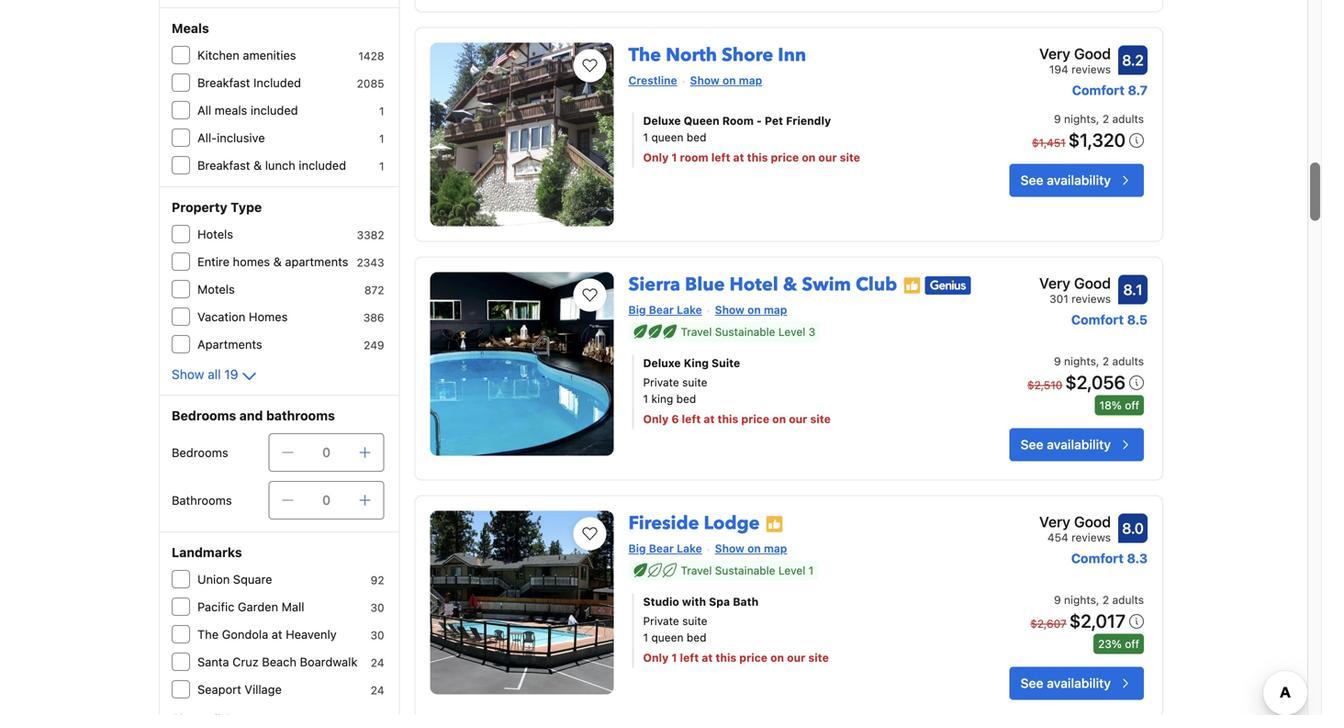 Task type: describe. For each thing, give the bounding box(es) containing it.
reviews inside very good 194 reviews
[[1072, 63, 1111, 76]]

$1,320
[[1069, 129, 1126, 150]]

homes
[[249, 310, 288, 324]]

only inside deluxe king suite private suite 1 king bed only 6 left at this price on our site
[[643, 413, 669, 426]]

landmarks
[[172, 545, 242, 560]]

bathrooms
[[266, 408, 335, 423]]

entire homes & apartments 2343
[[197, 255, 384, 269]]

entire
[[197, 255, 230, 269]]

lunch
[[265, 158, 295, 172]]

homes
[[233, 255, 270, 269]]

on down the north shore inn
[[723, 74, 736, 87]]

scored 8.0 element
[[1118, 514, 1148, 543]]

inn
[[778, 43, 806, 68]]

2343
[[357, 256, 384, 269]]

travel sustainable level 3
[[681, 325, 816, 338]]

property type
[[172, 200, 262, 215]]

1 inside deluxe king suite private suite 1 king bed only 6 left at this price on our site
[[643, 393, 648, 405]]

see availability link for fireside lodge
[[1010, 667, 1144, 700]]

8.2
[[1122, 51, 1144, 69]]

& inside "entire homes & apartments 2343"
[[273, 255, 282, 269]]

big for fireside lodge
[[629, 542, 646, 555]]

0 horizontal spatial included
[[251, 103, 298, 117]]

map for blue
[[764, 303, 787, 316]]

0 vertical spatial &
[[253, 158, 262, 172]]

deluxe for $1,320
[[643, 114, 681, 127]]

1 vertical spatial this property is part of our preferred partner program. it's committed to providing excellent service and good value. it'll pay us a higher commission if you make a booking. image
[[765, 515, 784, 533]]

studio with spa bath private suite 1 queen bed only 1 left at this price on our site
[[643, 595, 829, 664]]

availability for fireside lodge
[[1047, 676, 1111, 691]]

, for fireside lodge
[[1096, 593, 1100, 606]]

comfort for fireside lodge
[[1071, 551, 1124, 566]]

8.3
[[1127, 551, 1148, 566]]

lake for sierra
[[677, 303, 702, 316]]

kitchen
[[197, 48, 239, 62]]

pacific
[[197, 600, 234, 614]]

see availability link for sierra blue hotel & swim club
[[1010, 428, 1144, 461]]

the north shore inn image
[[430, 43, 614, 226]]

23%
[[1098, 638, 1122, 650]]

santa cruz beach boardwalk
[[197, 655, 358, 669]]

very for fireside lodge
[[1039, 513, 1071, 531]]

fireside lodge
[[629, 511, 760, 536]]

shore
[[722, 43, 773, 68]]

very good 194 reviews
[[1039, 45, 1111, 76]]

swim
[[802, 272, 851, 297]]

vacation homes
[[197, 310, 288, 324]]

meals
[[172, 21, 209, 36]]

breakfast for breakfast & lunch included
[[197, 158, 250, 172]]

30 for pacific garden mall
[[370, 601, 384, 614]]

see for sierra blue hotel & swim club
[[1021, 437, 1044, 452]]

1 9 nights , 2 adults from the top
[[1054, 112, 1144, 125]]

left inside deluxe king suite private suite 1 king bed only 6 left at this price on our site
[[682, 413, 701, 426]]

site inside deluxe king suite private suite 1 king bed only 6 left at this price on our site
[[810, 413, 831, 426]]

3
[[809, 325, 816, 338]]

9 nights , 2 adults for fireside lodge
[[1054, 593, 1144, 606]]

18% off
[[1100, 399, 1139, 412]]

24 for santa cruz beach boardwalk
[[371, 657, 384, 669]]

suite inside the studio with spa bath private suite 1 queen bed only 1 left at this price on our site
[[682, 615, 707, 628]]

2085
[[357, 77, 384, 90]]

private inside the studio with spa bath private suite 1 queen bed only 1 left at this price on our site
[[643, 615, 679, 628]]

0 vertical spatial map
[[739, 74, 762, 87]]

breakfast for breakfast included
[[197, 76, 250, 90]]

all-
[[197, 131, 217, 145]]

$2,056
[[1065, 371, 1126, 393]]

cruz
[[232, 655, 259, 669]]

1 see from the top
[[1021, 172, 1044, 188]]

price inside the studio with spa bath private suite 1 queen bed only 1 left at this price on our site
[[739, 652, 768, 664]]

bath
[[733, 595, 759, 608]]

left inside the studio with spa bath private suite 1 queen bed only 1 left at this price on our site
[[680, 652, 699, 664]]

18%
[[1100, 399, 1122, 412]]

king
[[651, 393, 673, 405]]

sustainable for blue
[[715, 325, 775, 338]]

north
[[666, 43, 717, 68]]

suite inside deluxe king suite private suite 1 king bed only 6 left at this price on our site
[[682, 376, 707, 389]]

suite
[[712, 357, 740, 369]]

friendly
[[786, 114, 831, 127]]

1 9 from the top
[[1054, 112, 1061, 125]]

on up travel sustainable level 1
[[748, 542, 761, 555]]

our inside deluxe king suite private suite 1 king bed only 6 left at this price on our site
[[789, 413, 807, 426]]

only for $2,017
[[643, 652, 669, 664]]

motels
[[197, 282, 235, 296]]

all
[[208, 367, 221, 382]]

room
[[722, 114, 754, 127]]

the for the gondola at heavenly
[[197, 628, 219, 641]]

fireside lodge image
[[430, 511, 614, 694]]

8.0
[[1122, 520, 1144, 537]]

sierra
[[629, 272, 680, 297]]

2 for sierra blue hotel & swim club
[[1103, 355, 1109, 368]]

see availability for fireside lodge
[[1021, 676, 1111, 691]]

bedrooms and bathrooms
[[172, 408, 335, 423]]

heavenly
[[286, 628, 337, 641]]

9 nights , 2 adults for sierra blue hotel & swim club
[[1054, 355, 1144, 368]]

square
[[233, 572, 272, 586]]

1 nights from the top
[[1064, 112, 1096, 125]]

all meals included
[[197, 103, 298, 117]]

reviews for fireside lodge
[[1072, 531, 1111, 544]]

deluxe queen room - pet friendly 1 queen bed only 1 room left at this price on our site
[[643, 114, 860, 164]]

included
[[253, 76, 301, 90]]

the gondola at heavenly
[[197, 628, 337, 641]]

private inside deluxe king suite private suite 1 king bed only 6 left at this price on our site
[[643, 376, 679, 389]]

garden
[[238, 600, 278, 614]]

19
[[224, 367, 238, 382]]

1 availability from the top
[[1047, 172, 1111, 188]]

bed inside deluxe king suite private suite 1 king bed only 6 left at this price on our site
[[676, 393, 696, 405]]

0 vertical spatial show on map
[[690, 74, 762, 87]]

availability for sierra blue hotel & swim club
[[1047, 437, 1111, 452]]

show all 19
[[172, 367, 238, 382]]

the north shore inn link
[[629, 35, 806, 68]]

room
[[680, 151, 709, 164]]

site inside deluxe queen room - pet friendly 1 queen bed only 1 room left at this price on our site
[[840, 151, 860, 164]]

sierra blue hotel & swim club image
[[430, 272, 614, 456]]

$2,607
[[1030, 617, 1067, 630]]

comfort 8.5
[[1071, 312, 1148, 327]]

on inside the studio with spa bath private suite 1 queen bed only 1 left at this price on our site
[[770, 652, 784, 664]]

454
[[1048, 531, 1069, 544]]

1 see availability from the top
[[1021, 172, 1111, 188]]

beach
[[262, 655, 297, 669]]

big bear lake for fireside
[[629, 542, 702, 555]]

deluxe king suite link
[[643, 355, 954, 371]]

all
[[197, 103, 211, 117]]

deluxe for $2,056
[[643, 357, 681, 369]]

seaport
[[197, 683, 241, 696]]

santa
[[197, 655, 229, 669]]

apartments
[[197, 337, 262, 351]]

club
[[856, 272, 897, 297]]

-
[[757, 114, 762, 127]]

and
[[239, 408, 263, 423]]

blue
[[685, 272, 725, 297]]

the north shore inn
[[629, 43, 806, 68]]

mall
[[282, 600, 304, 614]]

see availability for sierra blue hotel & swim club
[[1021, 437, 1111, 452]]

1 horizontal spatial included
[[299, 158, 346, 172]]



Task type: locate. For each thing, give the bounding box(es) containing it.
comfort down very good 454 reviews
[[1071, 551, 1124, 566]]

1 vertical spatial ,
[[1096, 355, 1100, 368]]

this down -
[[747, 151, 768, 164]]

1 vertical spatial very good element
[[1039, 272, 1111, 294]]

0 vertical spatial off
[[1125, 399, 1139, 412]]

1 travel from the top
[[681, 325, 712, 338]]

very good element up comfort 8.7
[[1039, 43, 1111, 65]]

2 horizontal spatial &
[[783, 272, 797, 297]]

2 vertical spatial see availability
[[1021, 676, 1111, 691]]

bed inside deluxe queen room - pet friendly 1 queen bed only 1 room left at this price on our site
[[687, 131, 707, 144]]

1 vertical spatial good
[[1074, 274, 1111, 292]]

included down included
[[251, 103, 298, 117]]

2 vertical spatial only
[[643, 652, 669, 664]]

very good element up comfort 8.5
[[1039, 272, 1111, 294]]

show on map up travel sustainable level 3 at top right
[[715, 303, 787, 316]]

on inside deluxe king suite private suite 1 king bed only 6 left at this price on our site
[[772, 413, 786, 426]]

1 vertical spatial 2
[[1103, 355, 1109, 368]]

3 only from the top
[[643, 652, 669, 664]]

all-inclusive
[[197, 131, 265, 145]]

very good element for sierra blue hotel & swim club
[[1039, 272, 1111, 294]]

8.1
[[1123, 281, 1143, 298]]

2 vertical spatial this
[[716, 652, 737, 664]]

1 queen from the top
[[651, 131, 684, 144]]

queen inside the studio with spa bath private suite 1 queen bed only 1 left at this price on our site
[[651, 631, 684, 644]]

2 very good element from the top
[[1039, 272, 1111, 294]]

1 vertical spatial lake
[[677, 542, 702, 555]]

good for fireside lodge
[[1074, 513, 1111, 531]]

off for fireside lodge
[[1125, 638, 1139, 650]]

2 big from the top
[[629, 542, 646, 555]]

show on map for blue
[[715, 303, 787, 316]]

1 vertical spatial our
[[789, 413, 807, 426]]

2 availability from the top
[[1047, 437, 1111, 452]]

9 for sierra blue hotel & swim club
[[1054, 355, 1061, 368]]

big bear lake down sierra
[[629, 303, 702, 316]]

availability down 18%
[[1047, 437, 1111, 452]]

seaport village
[[197, 683, 282, 696]]

1 vertical spatial travel
[[681, 564, 712, 577]]

see availability
[[1021, 172, 1111, 188], [1021, 437, 1111, 452], [1021, 676, 1111, 691]]

1 vertical spatial included
[[299, 158, 346, 172]]

off for sierra blue hotel & swim club
[[1125, 399, 1139, 412]]

this inside the studio with spa bath private suite 1 queen bed only 1 left at this price on our site
[[716, 652, 737, 664]]

see down $2,510
[[1021, 437, 1044, 452]]

very good element
[[1039, 43, 1111, 65], [1039, 272, 1111, 294], [1039, 511, 1111, 533]]

scored 8.1 element
[[1118, 275, 1148, 304]]

very for sierra blue hotel & swim club
[[1039, 274, 1071, 292]]

deluxe inside deluxe king suite private suite 1 king bed only 6 left at this price on our site
[[643, 357, 681, 369]]

92
[[371, 574, 384, 587]]

at inside the studio with spa bath private suite 1 queen bed only 1 left at this price on our site
[[702, 652, 713, 664]]

nights up $2,056
[[1064, 355, 1096, 368]]

2 vertical spatial good
[[1074, 513, 1111, 531]]

comfort 8.7
[[1072, 82, 1148, 98]]

1 24 from the top
[[371, 657, 384, 669]]

bear down sierra
[[649, 303, 674, 316]]

1 vertical spatial see
[[1021, 437, 1044, 452]]

show on map up travel sustainable level 1
[[715, 542, 787, 555]]

very inside very good 194 reviews
[[1039, 45, 1071, 62]]

1 sustainable from the top
[[715, 325, 775, 338]]

9 up $2,607
[[1054, 593, 1061, 606]]

bedrooms
[[172, 408, 236, 423], [172, 446, 228, 460]]

bed inside the studio with spa bath private suite 1 queen bed only 1 left at this price on our site
[[687, 631, 707, 644]]

1 bedrooms from the top
[[172, 408, 236, 423]]

suite down with
[[682, 615, 707, 628]]

9 nights , 2 adults up $2,056
[[1054, 355, 1144, 368]]

very inside very good 301 reviews
[[1039, 274, 1071, 292]]

1 vertical spatial left
[[682, 413, 701, 426]]

show for $2,017
[[715, 542, 745, 555]]

24 for seaport village
[[371, 684, 384, 697]]

big down sierra
[[629, 303, 646, 316]]

price down deluxe king suite link
[[741, 413, 770, 426]]

this property is part of our preferred partner program. it's committed to providing excellent service and good value. it'll pay us a higher commission if you make a booking. image right club
[[903, 276, 921, 295]]

2 vertical spatial nights
[[1064, 593, 1096, 606]]

$1,451
[[1032, 136, 1066, 149]]

0 vertical spatial breakfast
[[197, 76, 250, 90]]

2 up $1,320
[[1103, 112, 1109, 125]]

0 vertical spatial level
[[778, 325, 806, 338]]

very inside very good 454 reviews
[[1039, 513, 1071, 531]]

breakfast down all-inclusive
[[197, 158, 250, 172]]

level
[[778, 325, 806, 338], [778, 564, 806, 577]]

map up travel sustainable level 1
[[764, 542, 787, 555]]

0 vertical spatial very good element
[[1039, 43, 1111, 65]]

, up $2,056
[[1096, 355, 1100, 368]]

2 see availability link from the top
[[1010, 428, 1144, 461]]

0 vertical spatial our
[[818, 151, 837, 164]]

bed
[[687, 131, 707, 144], [676, 393, 696, 405], [687, 631, 707, 644]]

this right 6
[[718, 413, 738, 426]]

3 very good element from the top
[[1039, 511, 1111, 533]]

pacific garden mall
[[197, 600, 304, 614]]

30 for the gondola at heavenly
[[370, 629, 384, 642]]

our down friendly
[[818, 151, 837, 164]]

249
[[364, 339, 384, 352]]

3 nights from the top
[[1064, 593, 1096, 606]]

see down the "$1,451"
[[1021, 172, 1044, 188]]

big down fireside
[[629, 542, 646, 555]]

2 vertical spatial see
[[1021, 676, 1044, 691]]

9 nights , 2 adults up $2,017
[[1054, 593, 1144, 606]]

1 vertical spatial breakfast
[[197, 158, 250, 172]]

1 only from the top
[[643, 151, 669, 164]]

lake down blue
[[677, 303, 702, 316]]

0 horizontal spatial this property is part of our preferred partner program. it's committed to providing excellent service and good value. it'll pay us a higher commission if you make a booking. image
[[765, 515, 784, 533]]

2 bedrooms from the top
[[172, 446, 228, 460]]

1 0 from the top
[[322, 445, 331, 460]]

show on map for lodge
[[715, 542, 787, 555]]

left right 6
[[682, 413, 701, 426]]

this property is part of our preferred partner program. it's committed to providing excellent service and good value. it'll pay us a higher commission if you make a booking. image right club
[[903, 276, 921, 295]]

only inside the studio with spa bath private suite 1 queen bed only 1 left at this price on our site
[[643, 652, 669, 664]]

lodge
[[704, 511, 760, 536]]

0 vertical spatial 24
[[371, 657, 384, 669]]

show inside dropdown button
[[172, 367, 204, 382]]

872
[[364, 284, 384, 297]]

1 vertical spatial bed
[[676, 393, 696, 405]]

our down deluxe king suite link
[[789, 413, 807, 426]]

3 2 from the top
[[1103, 593, 1109, 606]]

fireside lodge link
[[629, 503, 760, 536]]

only for $1,320
[[643, 151, 669, 164]]

at up santa cruz beach boardwalk
[[272, 628, 282, 641]]

1 suite from the top
[[682, 376, 707, 389]]

private up king
[[643, 376, 679, 389]]

comfort down very good 194 reviews at the top right of the page
[[1072, 82, 1125, 98]]

3 very from the top
[[1039, 513, 1071, 531]]

on down friendly
[[802, 151, 816, 164]]

level up studio with spa bath link
[[778, 564, 806, 577]]

3 see availability from the top
[[1021, 676, 1111, 691]]

1
[[379, 105, 384, 118], [643, 131, 648, 144], [379, 132, 384, 145], [671, 151, 677, 164], [379, 160, 384, 173], [643, 393, 648, 405], [809, 564, 814, 577], [643, 631, 648, 644], [671, 652, 677, 664]]

bear down fireside
[[649, 542, 674, 555]]

very good element for fireside lodge
[[1039, 511, 1111, 533]]

level for blue
[[778, 325, 806, 338]]

2 bear from the top
[[649, 542, 674, 555]]

1 horizontal spatial &
[[273, 255, 282, 269]]

23% off
[[1098, 638, 1139, 650]]

1 vertical spatial &
[[273, 255, 282, 269]]

price down pet
[[771, 151, 799, 164]]

1 vertical spatial bedrooms
[[172, 446, 228, 460]]

availability
[[1047, 172, 1111, 188], [1047, 437, 1111, 452], [1047, 676, 1111, 691]]

0 for bathrooms
[[322, 493, 331, 508]]

1 bear from the top
[[649, 303, 674, 316]]

1428
[[358, 50, 384, 62]]

sustainable up suite
[[715, 325, 775, 338]]

2 , from the top
[[1096, 355, 1100, 368]]

2 vertical spatial map
[[764, 542, 787, 555]]

1 breakfast from the top
[[197, 76, 250, 90]]

the up 'santa'
[[197, 628, 219, 641]]

only left the room
[[643, 151, 669, 164]]

0 vertical spatial comfort
[[1072, 82, 1125, 98]]

0 vertical spatial 2
[[1103, 112, 1109, 125]]

at down room
[[733, 151, 744, 164]]

bed for $2,017
[[687, 631, 707, 644]]

show down the north shore inn
[[690, 74, 720, 87]]

2 vertical spatial very good element
[[1039, 511, 1111, 533]]

adults
[[1112, 112, 1144, 125], [1112, 355, 1144, 368], [1112, 593, 1144, 606]]

at inside deluxe king suite private suite 1 king bed only 6 left at this price on our site
[[704, 413, 715, 426]]

very up 301 at the top right
[[1039, 274, 1071, 292]]

pet
[[765, 114, 783, 127]]

suite
[[682, 376, 707, 389], [682, 615, 707, 628]]

big bear lake down fireside
[[629, 542, 702, 555]]

2 big bear lake from the top
[[629, 542, 702, 555]]

this property is part of our preferred partner program. it's committed to providing excellent service and good value. it'll pay us a higher commission if you make a booking. image
[[903, 276, 921, 295], [765, 515, 784, 533]]

on up travel sustainable level 3 at top right
[[748, 303, 761, 316]]

3 see availability link from the top
[[1010, 667, 1144, 700]]

adults for sierra blue hotel & swim club
[[1112, 355, 1144, 368]]

our inside the studio with spa bath private suite 1 queen bed only 1 left at this price on our site
[[787, 652, 806, 664]]

show
[[690, 74, 720, 87], [715, 303, 745, 316], [172, 367, 204, 382], [715, 542, 745, 555]]

private down studio
[[643, 615, 679, 628]]

bear for fireside
[[649, 542, 674, 555]]

the
[[629, 43, 661, 68], [197, 628, 219, 641]]

0 vertical spatial queen
[[651, 131, 684, 144]]

good up comfort 8.3
[[1074, 513, 1111, 531]]

queen up the room
[[651, 131, 684, 144]]

0 vertical spatial travel
[[681, 325, 712, 338]]

2 good from the top
[[1074, 274, 1111, 292]]

only inside deluxe queen room - pet friendly 1 queen bed only 1 room left at this price on our site
[[643, 151, 669, 164]]

2 vertical spatial 2
[[1103, 593, 1109, 606]]

queen for $2,017
[[651, 631, 684, 644]]

1 vertical spatial availability
[[1047, 437, 1111, 452]]

nights for sierra blue hotel & swim club
[[1064, 355, 1096, 368]]

0 vertical spatial 9 nights , 2 adults
[[1054, 112, 1144, 125]]

apartments
[[285, 255, 348, 269]]

this inside deluxe king suite private suite 1 king bed only 6 left at this price on our site
[[718, 413, 738, 426]]

scored 8.2 element
[[1118, 45, 1148, 75]]

2 queen from the top
[[651, 631, 684, 644]]

2 24 from the top
[[371, 684, 384, 697]]

1 vertical spatial reviews
[[1072, 292, 1111, 305]]

1 vertical spatial map
[[764, 303, 787, 316]]

2 adults from the top
[[1112, 355, 1144, 368]]

0 vertical spatial this
[[747, 151, 768, 164]]

studio with spa bath link
[[643, 593, 954, 610]]

0 vertical spatial sustainable
[[715, 325, 775, 338]]

availability down $1,320
[[1047, 172, 1111, 188]]

the for the north shore inn
[[629, 43, 661, 68]]

reviews up comfort 8.5
[[1072, 292, 1111, 305]]

very good 301 reviews
[[1039, 274, 1111, 305]]

lake
[[677, 303, 702, 316], [677, 542, 702, 555]]

1 vertical spatial private
[[643, 615, 679, 628]]

1 horizontal spatial this property is part of our preferred partner program. it's committed to providing excellent service and good value. it'll pay us a higher commission if you make a booking. image
[[903, 276, 921, 295]]

price inside deluxe king suite private suite 1 king bed only 6 left at this price on our site
[[741, 413, 770, 426]]

included right the lunch
[[299, 158, 346, 172]]

1 vertical spatial deluxe
[[643, 357, 681, 369]]

site down deluxe king suite link
[[810, 413, 831, 426]]

2 vertical spatial price
[[739, 652, 768, 664]]

2 suite from the top
[[682, 615, 707, 628]]

3382
[[357, 229, 384, 241]]

good inside very good 301 reviews
[[1074, 274, 1111, 292]]

2 vertical spatial comfort
[[1071, 551, 1124, 566]]

see for fireside lodge
[[1021, 676, 1044, 691]]

0 vertical spatial site
[[840, 151, 860, 164]]

2 see from the top
[[1021, 437, 1044, 452]]

3 good from the top
[[1074, 513, 1111, 531]]

good up comfort 8.7
[[1074, 45, 1111, 62]]

2 lake from the top
[[677, 542, 702, 555]]

big bear lake for sierra
[[629, 303, 702, 316]]

see availability down the 23%
[[1021, 676, 1111, 691]]

king
[[684, 357, 709, 369]]

map down the sierra blue hotel & swim club
[[764, 303, 787, 316]]

1 reviews from the top
[[1072, 63, 1111, 76]]

0 vertical spatial bear
[[649, 303, 674, 316]]

left inside deluxe queen room - pet friendly 1 queen bed only 1 room left at this price on our site
[[711, 151, 730, 164]]

amenities
[[243, 48, 296, 62]]

price down bath
[[739, 652, 768, 664]]

2 private from the top
[[643, 615, 679, 628]]

2 only from the top
[[643, 413, 669, 426]]

1 vertical spatial only
[[643, 413, 669, 426]]

0 vertical spatial left
[[711, 151, 730, 164]]

kitchen amenities
[[197, 48, 296, 62]]

1 vertical spatial big bear lake
[[629, 542, 702, 555]]

1 vertical spatial site
[[810, 413, 831, 426]]

travel up king
[[681, 325, 712, 338]]

vacation
[[197, 310, 245, 324]]

included
[[251, 103, 298, 117], [299, 158, 346, 172]]

bed for $1,320
[[687, 131, 707, 144]]

1 vertical spatial queen
[[651, 631, 684, 644]]

studio
[[643, 595, 679, 608]]

1 horizontal spatial this property is part of our preferred partner program. it's committed to providing excellent service and good value. it'll pay us a higher commission if you make a booking. image
[[903, 276, 921, 295]]

2 see availability from the top
[[1021, 437, 1111, 452]]

only left 6
[[643, 413, 669, 426]]

bedrooms down show all 19 dropdown button
[[172, 408, 236, 423]]

1 vertical spatial 9
[[1054, 355, 1061, 368]]

2 deluxe from the top
[[643, 357, 681, 369]]

property
[[172, 200, 227, 215]]

3 adults from the top
[[1112, 593, 1144, 606]]

reviews inside very good 301 reviews
[[1072, 292, 1111, 305]]

private
[[643, 376, 679, 389], [643, 615, 679, 628]]

0 vertical spatial big
[[629, 303, 646, 316]]

bed down queen
[[687, 131, 707, 144]]

show for $2,056
[[715, 303, 745, 316]]

left right the room
[[711, 151, 730, 164]]

deluxe queen room - pet friendly link
[[643, 112, 954, 129]]

this property is part of our preferred partner program. it's committed to providing excellent service and good value. it'll pay us a higher commission if you make a booking. image right lodge
[[765, 515, 784, 533]]

1 vertical spatial level
[[778, 564, 806, 577]]

good
[[1074, 45, 1111, 62], [1074, 274, 1111, 292], [1074, 513, 1111, 531]]

&
[[253, 158, 262, 172], [273, 255, 282, 269], [783, 272, 797, 297]]

with
[[682, 595, 706, 608]]

9 nights , 2 adults up $1,320
[[1054, 112, 1144, 125]]

9 up the "$1,451"
[[1054, 112, 1061, 125]]

194
[[1049, 63, 1069, 76]]

travel for blue
[[681, 325, 712, 338]]

0 vertical spatial only
[[643, 151, 669, 164]]

1 adults from the top
[[1112, 112, 1144, 125]]

breakfast included
[[197, 76, 301, 90]]

show left all
[[172, 367, 204, 382]]

sustainable
[[715, 325, 775, 338], [715, 564, 775, 577]]

show for $1,320
[[690, 74, 720, 87]]

2 up $2,056
[[1103, 355, 1109, 368]]

2 sustainable from the top
[[715, 564, 775, 577]]

adults for fireside lodge
[[1112, 593, 1144, 606]]

see availability down 18%
[[1021, 437, 1111, 452]]

2 off from the top
[[1125, 638, 1139, 650]]

crestline
[[629, 74, 677, 87]]

3 see from the top
[[1021, 676, 1044, 691]]

0 vertical spatial ,
[[1096, 112, 1100, 125]]

only
[[643, 151, 669, 164], [643, 413, 669, 426], [643, 652, 669, 664]]

breakfast & lunch included
[[197, 158, 346, 172]]

2 vertical spatial availability
[[1047, 676, 1111, 691]]

very good element up comfort 8.3
[[1039, 511, 1111, 533]]

2 vertical spatial left
[[680, 652, 699, 664]]

, for sierra blue hotel & swim club
[[1096, 355, 1100, 368]]

travel for lodge
[[681, 564, 712, 577]]

2 travel from the top
[[681, 564, 712, 577]]

deluxe king suite private suite 1 king bed only 6 left at this price on our site
[[643, 357, 831, 426]]

adults up $2,017
[[1112, 593, 1144, 606]]

site inside the studio with spa bath private suite 1 queen bed only 1 left at this price on our site
[[808, 652, 829, 664]]

1 big from the top
[[629, 303, 646, 316]]

9 for fireside lodge
[[1054, 593, 1061, 606]]

genius discounts available at this property. image
[[925, 276, 971, 295], [925, 276, 971, 295]]

0 vertical spatial see availability link
[[1010, 164, 1144, 197]]

good inside very good 194 reviews
[[1074, 45, 1111, 62]]

very up 194
[[1039, 45, 1071, 62]]

queen for $1,320
[[651, 131, 684, 144]]

1 vertical spatial adults
[[1112, 355, 1144, 368]]

0 vertical spatial this property is part of our preferred partner program. it's committed to providing excellent service and good value. it'll pay us a higher commission if you make a booking. image
[[903, 276, 921, 295]]

0 vertical spatial good
[[1074, 45, 1111, 62]]

reviews inside very good 454 reviews
[[1072, 531, 1111, 544]]

deluxe
[[643, 114, 681, 127], [643, 357, 681, 369]]

our inside deluxe queen room - pet friendly 1 queen bed only 1 room left at this price on our site
[[818, 151, 837, 164]]

comfort for sierra blue hotel & swim club
[[1071, 312, 1124, 327]]

1 vertical spatial this property is part of our preferred partner program. it's committed to providing excellent service and good value. it'll pay us a higher commission if you make a booking. image
[[765, 515, 784, 533]]

site down studio with spa bath link
[[808, 652, 829, 664]]

this down spa
[[716, 652, 737, 664]]

0 horizontal spatial this property is part of our preferred partner program. it's committed to providing excellent service and good value. it'll pay us a higher commission if you make a booking. image
[[765, 515, 784, 533]]

2 30 from the top
[[370, 629, 384, 642]]

2 very from the top
[[1039, 274, 1071, 292]]

breakfast
[[197, 76, 250, 90], [197, 158, 250, 172]]

see availability link
[[1010, 164, 1144, 197], [1010, 428, 1144, 461], [1010, 667, 1144, 700]]

hotel
[[730, 272, 778, 297]]

1 lake from the top
[[677, 303, 702, 316]]

2 2 from the top
[[1103, 355, 1109, 368]]

3 reviews from the top
[[1072, 531, 1111, 544]]

2 nights from the top
[[1064, 355, 1096, 368]]

nights for fireside lodge
[[1064, 593, 1096, 606]]

1 off from the top
[[1125, 399, 1139, 412]]

1 vertical spatial off
[[1125, 638, 1139, 650]]

2 vertical spatial 9 nights , 2 adults
[[1054, 593, 1144, 606]]

queen
[[651, 131, 684, 144], [651, 631, 684, 644]]

1 good from the top
[[1074, 45, 1111, 62]]

8.5
[[1127, 312, 1148, 327]]

off right the 23%
[[1125, 638, 1139, 650]]

good inside very good 454 reviews
[[1074, 513, 1111, 531]]

left down with
[[680, 652, 699, 664]]

big bear lake
[[629, 303, 702, 316], [629, 542, 702, 555]]

$2,017
[[1070, 610, 1126, 632]]

sierra blue hotel & swim club
[[629, 272, 897, 297]]

2 9 from the top
[[1054, 355, 1061, 368]]

0 vertical spatial reviews
[[1072, 63, 1111, 76]]

0 for bedrooms
[[322, 445, 331, 460]]

village
[[245, 683, 282, 696]]

our down studio with spa bath link
[[787, 652, 806, 664]]

map down shore
[[739, 74, 762, 87]]

3 9 nights , 2 adults from the top
[[1054, 593, 1144, 606]]

1 vertical spatial nights
[[1064, 355, 1096, 368]]

bedrooms for bedrooms
[[172, 446, 228, 460]]

2 for fireside lodge
[[1103, 593, 1109, 606]]

this inside deluxe queen room - pet friendly 1 queen bed only 1 room left at this price on our site
[[747, 151, 768, 164]]

travel up with
[[681, 564, 712, 577]]

queen
[[684, 114, 720, 127]]

0 vertical spatial availability
[[1047, 172, 1111, 188]]

$2,510
[[1027, 379, 1063, 391]]

on down deluxe king suite link
[[772, 413, 786, 426]]

bathrooms
[[172, 494, 232, 507]]

1 vertical spatial see availability link
[[1010, 428, 1144, 461]]

sierra blue hotel & swim club link
[[629, 265, 897, 297]]

travel sustainable level 1
[[681, 564, 814, 577]]

0 vertical spatial nights
[[1064, 112, 1096, 125]]

2 breakfast from the top
[[197, 158, 250, 172]]

1 30 from the top
[[370, 601, 384, 614]]

1 private from the top
[[643, 376, 679, 389]]

1 , from the top
[[1096, 112, 1100, 125]]

1 vertical spatial this
[[718, 413, 738, 426]]

& inside sierra blue hotel & swim club link
[[783, 272, 797, 297]]

301
[[1050, 292, 1069, 305]]

bedrooms for bedrooms and bathrooms
[[172, 408, 236, 423]]

lake down "fireside lodge"
[[677, 542, 702, 555]]

0 vertical spatial bed
[[687, 131, 707, 144]]

queen inside deluxe queen room - pet friendly 1 queen bed only 1 room left at this price on our site
[[651, 131, 684, 144]]

nights up $1,320
[[1064, 112, 1096, 125]]

2 level from the top
[[778, 564, 806, 577]]

2 up $2,017
[[1103, 593, 1109, 606]]

on inside deluxe queen room - pet friendly 1 queen bed only 1 room left at this price on our site
[[802, 151, 816, 164]]

comfort down very good 301 reviews
[[1071, 312, 1124, 327]]

availability down the 23%
[[1047, 676, 1111, 691]]

2 vertical spatial bed
[[687, 631, 707, 644]]

this property is part of our preferred partner program. it's committed to providing excellent service and good value. it'll pay us a higher commission if you make a booking. image
[[903, 276, 921, 295], [765, 515, 784, 533]]

comfort
[[1072, 82, 1125, 98], [1071, 312, 1124, 327], [1071, 551, 1124, 566]]

1 vertical spatial show on map
[[715, 303, 787, 316]]

1 vertical spatial price
[[741, 413, 770, 426]]

1 vertical spatial bear
[[649, 542, 674, 555]]

386
[[363, 311, 384, 324]]

adults down "8.7" in the right of the page
[[1112, 112, 1144, 125]]

big for sierra blue hotel & swim club
[[629, 303, 646, 316]]

only down studio
[[643, 652, 669, 664]]

2 9 nights , 2 adults from the top
[[1054, 355, 1144, 368]]

show on map down the north shore inn
[[690, 74, 762, 87]]

suite down king
[[682, 376, 707, 389]]

3 availability from the top
[[1047, 676, 1111, 691]]

level for lodge
[[778, 564, 806, 577]]

price inside deluxe queen room - pet friendly 1 queen bed only 1 room left at this price on our site
[[771, 151, 799, 164]]

off right 18%
[[1125, 399, 1139, 412]]

reviews for sierra blue hotel & swim club
[[1072, 292, 1111, 305]]

2 vertical spatial site
[[808, 652, 829, 664]]

1 level from the top
[[778, 325, 806, 338]]

6
[[671, 413, 679, 426]]

1 very good element from the top
[[1039, 43, 1111, 65]]

3 9 from the top
[[1054, 593, 1061, 606]]

0 vertical spatial see
[[1021, 172, 1044, 188]]

see availability down the "$1,451"
[[1021, 172, 1111, 188]]

1 see availability link from the top
[[1010, 164, 1144, 197]]

1 vertical spatial 0
[[322, 493, 331, 508]]

0 horizontal spatial &
[[253, 158, 262, 172]]

deluxe inside deluxe queen room - pet friendly 1 queen bed only 1 room left at this price on our site
[[643, 114, 681, 127]]

0 horizontal spatial the
[[197, 628, 219, 641]]

1 vertical spatial sustainable
[[715, 564, 775, 577]]

level left 3
[[778, 325, 806, 338]]

see availability link down the 23%
[[1010, 667, 1144, 700]]

at inside deluxe queen room - pet friendly 1 queen bed only 1 room left at this price on our site
[[733, 151, 744, 164]]

good up comfort 8.5
[[1074, 274, 1111, 292]]

on
[[723, 74, 736, 87], [802, 151, 816, 164], [748, 303, 761, 316], [772, 413, 786, 426], [748, 542, 761, 555], [770, 652, 784, 664]]

3 , from the top
[[1096, 593, 1100, 606]]

1 vertical spatial suite
[[682, 615, 707, 628]]

gondola
[[222, 628, 268, 641]]

0 vertical spatial this property is part of our preferred partner program. it's committed to providing excellent service and good value. it'll pay us a higher commission if you make a booking. image
[[903, 276, 921, 295]]

at right 6
[[704, 413, 715, 426]]

2 vertical spatial 9
[[1054, 593, 1061, 606]]

1 vertical spatial 24
[[371, 684, 384, 697]]

reviews up comfort 8.3
[[1072, 531, 1111, 544]]

0 vertical spatial price
[[771, 151, 799, 164]]

0 vertical spatial 30
[[370, 601, 384, 614]]

inclusive
[[217, 131, 265, 145]]

2 reviews from the top
[[1072, 292, 1111, 305]]

deluxe left queen
[[643, 114, 681, 127]]

union
[[197, 572, 230, 586]]

1 very from the top
[[1039, 45, 1071, 62]]

sustainable for lodge
[[715, 564, 775, 577]]

bear for sierra
[[649, 303, 674, 316]]

1 big bear lake from the top
[[629, 303, 702, 316]]

1 2 from the top
[[1103, 112, 1109, 125]]

bed up 6
[[676, 393, 696, 405]]

lake for fireside
[[677, 542, 702, 555]]

2 vertical spatial see availability link
[[1010, 667, 1144, 700]]

2 0 from the top
[[322, 493, 331, 508]]

fireside
[[629, 511, 699, 536]]

0 vertical spatial see availability
[[1021, 172, 1111, 188]]

good for sierra blue hotel & swim club
[[1074, 274, 1111, 292]]

, up $1,320
[[1096, 112, 1100, 125]]

1 vertical spatial very
[[1039, 274, 1071, 292]]

see availability link down 18%
[[1010, 428, 1144, 461]]

1 deluxe from the top
[[643, 114, 681, 127]]

map for lodge
[[764, 542, 787, 555]]



Task type: vqa. For each thing, say whether or not it's contained in the screenshot.


